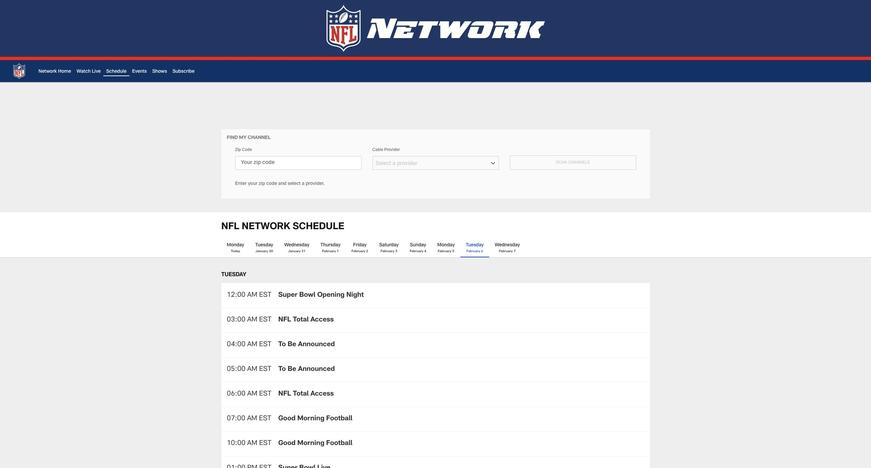 Task type: describe. For each thing, give the bounding box(es) containing it.
super
[[278, 292, 298, 299]]

shows
[[152, 69, 167, 74]]

network inside "banner"
[[38, 69, 57, 74]]

est for 12:00 am est
[[259, 292, 271, 299]]

february for sunday
[[410, 250, 424, 253]]

home
[[58, 69, 71, 74]]

wednesday january 31
[[284, 243, 309, 253]]

february for monday
[[438, 250, 452, 253]]

05:00
[[227, 367, 246, 373]]

tuesday for tuesday january 30
[[255, 243, 273, 248]]

tuesday january 30
[[255, 243, 273, 253]]

6
[[481, 250, 483, 253]]

shows link
[[152, 69, 167, 74]]

bowl
[[299, 292, 316, 299]]

07:00
[[227, 416, 245, 423]]

access for 06:00 am est
[[311, 391, 334, 398]]

5
[[452, 250, 455, 253]]

cable
[[372, 148, 383, 152]]

est for 04:00 am est
[[259, 342, 271, 349]]

announced for 04:00 am est
[[298, 342, 335, 349]]

february for friday
[[352, 250, 365, 253]]

est for 05:00 am est
[[259, 367, 271, 373]]

monday february 5
[[437, 243, 455, 253]]

am for 06:00
[[247, 391, 257, 398]]

be for 05:00 am est
[[288, 367, 296, 373]]

channel
[[248, 136, 271, 140]]

channels
[[568, 161, 590, 165]]

wednesday for wednesday january 31
[[284, 243, 309, 248]]

saturday
[[379, 243, 399, 248]]

nfl for 06:00 am est
[[278, 391, 291, 398]]

tuesday for tuesday
[[221, 273, 246, 278]]

watch
[[77, 69, 91, 74]]

friday february 2
[[352, 243, 368, 253]]

06:00
[[227, 391, 246, 398]]

monday today
[[227, 243, 244, 253]]

february for tuesday
[[467, 250, 480, 253]]

announced for 05:00 am est
[[298, 367, 335, 373]]

morning for 10:00 am est
[[297, 441, 324, 448]]

nfl for 03:00 am est
[[278, 317, 291, 324]]

scan channels button
[[510, 155, 636, 170]]

my
[[239, 136, 247, 140]]

04:00 am est
[[227, 342, 271, 349]]

january for tuesday
[[255, 250, 268, 253]]

scan
[[556, 161, 567, 165]]

tuesday february 6
[[466, 243, 484, 253]]

nfl shield image
[[11, 63, 27, 79]]

saturday february 3
[[379, 243, 399, 253]]

cable provider
[[372, 148, 400, 152]]

find my channel
[[227, 136, 271, 140]]

thursday february 1
[[320, 243, 341, 253]]

good for 07:00 am est
[[278, 416, 296, 423]]

am for 10:00
[[247, 441, 257, 448]]

0 vertical spatial nfl
[[221, 223, 239, 232]]

nfl total access for 06:00 am est
[[278, 391, 334, 398]]

3
[[395, 250, 397, 253]]

zip code
[[235, 148, 252, 152]]

code
[[266, 182, 277, 187]]

subscribe
[[173, 69, 195, 74]]

07:00 am est
[[227, 416, 271, 423]]

to for 04:00 am est
[[278, 342, 286, 349]]

football for 07:00 am est
[[326, 416, 353, 423]]

12:00 am est
[[227, 292, 271, 299]]

january for wednesday
[[288, 250, 301, 253]]

12:00
[[227, 292, 246, 299]]

be for 04:00 am est
[[288, 342, 296, 349]]

sunday february 4
[[410, 243, 426, 253]]

wednesday february 7
[[495, 243, 520, 253]]

am for 04:00
[[247, 342, 257, 349]]

zip
[[235, 148, 241, 152]]

morning for 07:00 am est
[[297, 416, 324, 423]]

03:00
[[227, 317, 246, 324]]

network home
[[38, 69, 71, 74]]

2
[[366, 250, 368, 253]]



Task type: locate. For each thing, give the bounding box(es) containing it.
am right the 04:00
[[247, 342, 257, 349]]

january left the 31
[[288, 250, 301, 253]]

wednesday up 7 in the bottom right of the page
[[495, 243, 520, 248]]

code
[[242, 148, 252, 152]]

1 vertical spatial be
[[288, 367, 296, 373]]

0 horizontal spatial network
[[38, 69, 57, 74]]

network left home at the top left
[[38, 69, 57, 74]]

schedule right live
[[106, 69, 127, 74]]

nfl
[[221, 223, 239, 232], [278, 317, 291, 324], [278, 391, 291, 398]]

scan channels
[[556, 161, 590, 165]]

am for 12:00
[[247, 292, 257, 299]]

and
[[278, 182, 286, 187]]

7 february from the left
[[499, 250, 513, 253]]

1 announced from the top
[[298, 342, 335, 349]]

february inside sunday february 4
[[410, 250, 424, 253]]

february inside saturday february 3
[[381, 250, 394, 253]]

total for 03:00 am est
[[293, 317, 309, 324]]

am right 07:00
[[247, 416, 257, 423]]

am right 06:00
[[247, 391, 257, 398]]

nfl total access for 03:00 am est
[[278, 317, 334, 324]]

2 nfl total access from the top
[[278, 391, 334, 398]]

6 february from the left
[[467, 250, 480, 253]]

wednesday
[[284, 243, 309, 248], [495, 243, 520, 248]]

1 to from the top
[[278, 342, 286, 349]]

february inside thursday february 1
[[322, 250, 336, 253]]

2 vertical spatial nfl
[[278, 391, 291, 398]]

schedule inside page main content main content
[[293, 223, 344, 232]]

opening
[[317, 292, 345, 299]]

0 horizontal spatial january
[[255, 250, 268, 253]]

network home link
[[38, 69, 71, 74]]

tuesday up 30
[[255, 243, 273, 248]]

1 vertical spatial football
[[326, 441, 353, 448]]

0 vertical spatial to
[[278, 342, 286, 349]]

2 be from the top
[[288, 367, 296, 373]]

est for 06:00 am est
[[259, 391, 271, 398]]

1 january from the left
[[255, 250, 268, 253]]

watch live link
[[77, 69, 101, 74]]

february inside the monday february 5
[[438, 250, 452, 253]]

find
[[227, 136, 238, 140]]

am for 05:00
[[247, 367, 257, 373]]

to
[[278, 342, 286, 349], [278, 367, 286, 373]]

1 est from the top
[[259, 292, 271, 299]]

enter your zip code and select a provider.
[[235, 182, 325, 187]]

to right 05:00 am est
[[278, 367, 286, 373]]

be
[[288, 342, 296, 349], [288, 367, 296, 373]]

est left super
[[259, 292, 271, 299]]

1
[[337, 250, 339, 253]]

1 horizontal spatial wednesday
[[495, 243, 520, 248]]

total
[[293, 317, 309, 324], [293, 391, 309, 398]]

super bowl opening night
[[278, 292, 364, 299]]

provider.
[[306, 182, 325, 187]]

monday up today at left bottom
[[227, 243, 244, 248]]

30
[[269, 250, 273, 253]]

Zip Code number field
[[235, 156, 361, 170]]

good for 10:00 am est
[[278, 441, 296, 448]]

tuesday up 12:00
[[221, 273, 246, 278]]

schedule
[[106, 69, 127, 74], [293, 223, 344, 232]]

monday
[[227, 243, 244, 248], [437, 243, 455, 248]]

1 horizontal spatial monday
[[437, 243, 455, 248]]

events link
[[132, 69, 147, 74]]

2 good from the top
[[278, 441, 296, 448]]

1 vertical spatial morning
[[297, 441, 324, 448]]

0 vertical spatial to be announced
[[278, 342, 335, 349]]

to right the '04:00 am est'
[[278, 342, 286, 349]]

0 horizontal spatial tuesday
[[221, 273, 246, 278]]

0 horizontal spatial schedule
[[106, 69, 127, 74]]

friday
[[353, 243, 367, 248]]

3 february from the left
[[381, 250, 394, 253]]

am
[[247, 292, 257, 299], [247, 317, 257, 324], [247, 342, 257, 349], [247, 367, 257, 373], [247, 391, 257, 398], [247, 416, 257, 423], [247, 441, 257, 448]]

1 morning from the top
[[297, 416, 324, 423]]

morning
[[297, 416, 324, 423], [297, 441, 324, 448]]

good
[[278, 416, 296, 423], [278, 441, 296, 448]]

february
[[322, 250, 336, 253], [352, 250, 365, 253], [381, 250, 394, 253], [410, 250, 424, 253], [438, 250, 452, 253], [467, 250, 480, 253], [499, 250, 513, 253]]

0 horizontal spatial wednesday
[[284, 243, 309, 248]]

5 est from the top
[[259, 391, 271, 398]]

total for 06:00 am est
[[293, 391, 309, 398]]

february left the 5
[[438, 250, 452, 253]]

page main content main content
[[0, 129, 871, 468]]

est
[[259, 292, 271, 299], [259, 317, 271, 324], [259, 342, 271, 349], [259, 367, 271, 373], [259, 391, 271, 398], [259, 416, 271, 423], [259, 441, 271, 448]]

january
[[255, 250, 268, 253], [288, 250, 301, 253]]

est right 07:00
[[259, 416, 271, 423]]

banner
[[0, 60, 871, 82]]

wednesday for wednesday february 7
[[495, 243, 520, 248]]

network
[[38, 69, 57, 74], [242, 223, 290, 232]]

7
[[514, 250, 516, 253]]

a
[[302, 182, 305, 187]]

1 horizontal spatial tuesday
[[255, 243, 273, 248]]

est right 10:00
[[259, 441, 271, 448]]

february left "6"
[[467, 250, 480, 253]]

1 wednesday from the left
[[284, 243, 309, 248]]

est right the 04:00
[[259, 342, 271, 349]]

2 good morning football from the top
[[278, 441, 353, 448]]

1 vertical spatial announced
[[298, 367, 335, 373]]

watch live
[[77, 69, 101, 74]]

1 vertical spatial good morning football
[[278, 441, 353, 448]]

1 be from the top
[[288, 342, 296, 349]]

1 vertical spatial access
[[311, 391, 334, 398]]

february inside tuesday february 6
[[467, 250, 480, 253]]

1 horizontal spatial january
[[288, 250, 301, 253]]

wednesday up the 31
[[284, 243, 309, 248]]

february down saturday
[[381, 250, 394, 253]]

1 horizontal spatial network
[[242, 223, 290, 232]]

1 access from the top
[[311, 317, 334, 324]]

1 total from the top
[[293, 317, 309, 324]]

est for 07:00 am est
[[259, 416, 271, 423]]

2 access from the top
[[311, 391, 334, 398]]

february for thursday
[[322, 250, 336, 253]]

tuesday
[[255, 243, 273, 248], [466, 243, 484, 248], [221, 273, 246, 278]]

0 horizontal spatial monday
[[227, 243, 244, 248]]

2 football from the top
[[326, 441, 353, 448]]

2 january from the left
[[288, 250, 301, 253]]

0 vertical spatial good
[[278, 416, 296, 423]]

tuesday for tuesday february 6
[[466, 243, 484, 248]]

1 vertical spatial total
[[293, 391, 309, 398]]

february down friday on the bottom left of the page
[[352, 250, 365, 253]]

4 february from the left
[[410, 250, 424, 253]]

7 est from the top
[[259, 441, 271, 448]]

good morning football for 10:00 am est
[[278, 441, 353, 448]]

sunday
[[410, 243, 426, 248]]

monday for monday today
[[227, 243, 244, 248]]

03:00 am est
[[227, 317, 271, 324]]

football for 10:00 am est
[[326, 441, 353, 448]]

nfl network schedule
[[221, 223, 344, 232]]

est right 03:00
[[259, 317, 271, 324]]

0 vertical spatial morning
[[297, 416, 324, 423]]

february down sunday
[[410, 250, 424, 253]]

0 vertical spatial total
[[293, 317, 309, 324]]

to be announced
[[278, 342, 335, 349], [278, 367, 335, 373]]

january inside wednesday january 31
[[288, 250, 301, 253]]

night
[[346, 292, 364, 299]]

est for 03:00 am est
[[259, 317, 271, 324]]

2 announced from the top
[[298, 367, 335, 373]]

1 vertical spatial nfl total access
[[278, 391, 334, 398]]

4 est from the top
[[259, 367, 271, 373]]

nfl total access
[[278, 317, 334, 324], [278, 391, 334, 398]]

est right 05:00
[[259, 367, 271, 373]]

1 vertical spatial to be announced
[[278, 367, 335, 373]]

4
[[424, 250, 426, 253]]

04:00
[[227, 342, 246, 349]]

1 vertical spatial schedule
[[293, 223, 344, 232]]

1 horizontal spatial schedule
[[293, 223, 344, 232]]

1 to be announced from the top
[[278, 342, 335, 349]]

good morning football
[[278, 416, 353, 423], [278, 441, 353, 448]]

5 february from the left
[[438, 250, 452, 253]]

banner containing network home
[[0, 60, 871, 82]]

schedule up thursday
[[293, 223, 344, 232]]

schedule link
[[106, 69, 127, 74]]

schedule inside "banner"
[[106, 69, 127, 74]]

1 good from the top
[[278, 416, 296, 423]]

live
[[92, 69, 101, 74]]

1 february from the left
[[322, 250, 336, 253]]

2 horizontal spatial tuesday
[[466, 243, 484, 248]]

10:00
[[227, 441, 246, 448]]

access for 03:00 am est
[[311, 317, 334, 324]]

2 to be announced from the top
[[278, 367, 335, 373]]

0 vertical spatial be
[[288, 342, 296, 349]]

2 wednesday from the left
[[495, 243, 520, 248]]

football
[[326, 416, 353, 423], [326, 441, 353, 448]]

select
[[288, 182, 301, 187]]

am for 07:00
[[247, 416, 257, 423]]

to be announced for 04:00 am est
[[278, 342, 335, 349]]

0 vertical spatial announced
[[298, 342, 335, 349]]

am for 03:00
[[247, 317, 257, 324]]

2 est from the top
[[259, 317, 271, 324]]

6 est from the top
[[259, 416, 271, 423]]

2 to from the top
[[278, 367, 286, 373]]

today
[[231, 250, 240, 253]]

provider
[[384, 148, 400, 152]]

1 vertical spatial network
[[242, 223, 290, 232]]

announced
[[298, 342, 335, 349], [298, 367, 335, 373]]

1 football from the top
[[326, 416, 353, 423]]

05:00 am est
[[227, 367, 271, 373]]

06:00 am est
[[227, 391, 271, 398]]

zip
[[259, 182, 265, 187]]

am right 12:00
[[247, 292, 257, 299]]

subscribe link
[[173, 69, 195, 74]]

february inside wednesday february 7
[[499, 250, 513, 253]]

est for 10:00 am est
[[259, 441, 271, 448]]

am right 05:00
[[247, 367, 257, 373]]

your
[[248, 182, 258, 187]]

1 vertical spatial good
[[278, 441, 296, 448]]

2 morning from the top
[[297, 441, 324, 448]]

tuesday up "6"
[[466, 243, 484, 248]]

february left 7 in the bottom right of the page
[[499, 250, 513, 253]]

1 good morning football from the top
[[278, 416, 353, 423]]

am right 10:00
[[247, 441, 257, 448]]

3 est from the top
[[259, 342, 271, 349]]

to be announced for 05:00 am est
[[278, 367, 335, 373]]

events
[[132, 69, 147, 74]]

february inside friday february 2
[[352, 250, 365, 253]]

network up the 'tuesday january 30'
[[242, 223, 290, 232]]

0 vertical spatial access
[[311, 317, 334, 324]]

february for saturday
[[381, 250, 394, 253]]

february down thursday
[[322, 250, 336, 253]]

1 vertical spatial to
[[278, 367, 286, 373]]

to for 05:00 am est
[[278, 367, 286, 373]]

january inside the 'tuesday january 30'
[[255, 250, 268, 253]]

0 vertical spatial nfl total access
[[278, 317, 334, 324]]

10:00 am est
[[227, 441, 271, 448]]

31
[[302, 250, 306, 253]]

good morning football for 07:00 am est
[[278, 416, 353, 423]]

2 monday from the left
[[437, 243, 455, 248]]

thursday
[[320, 243, 341, 248]]

est right 06:00
[[259, 391, 271, 398]]

0 vertical spatial schedule
[[106, 69, 127, 74]]

january left 30
[[255, 250, 268, 253]]

monday for monday february 5
[[437, 243, 455, 248]]

am right 03:00
[[247, 317, 257, 324]]

access
[[311, 317, 334, 324], [311, 391, 334, 398]]

0 vertical spatial good morning football
[[278, 416, 353, 423]]

0 vertical spatial network
[[38, 69, 57, 74]]

1 vertical spatial nfl
[[278, 317, 291, 324]]

2 total from the top
[[293, 391, 309, 398]]

0 vertical spatial football
[[326, 416, 353, 423]]

network inside page main content main content
[[242, 223, 290, 232]]

1 nfl total access from the top
[[278, 317, 334, 324]]

2 february from the left
[[352, 250, 365, 253]]

1 monday from the left
[[227, 243, 244, 248]]

enter
[[235, 182, 247, 187]]

monday up the 5
[[437, 243, 455, 248]]

february for wednesday
[[499, 250, 513, 253]]



Task type: vqa. For each thing, say whether or not it's contained in the screenshot.


